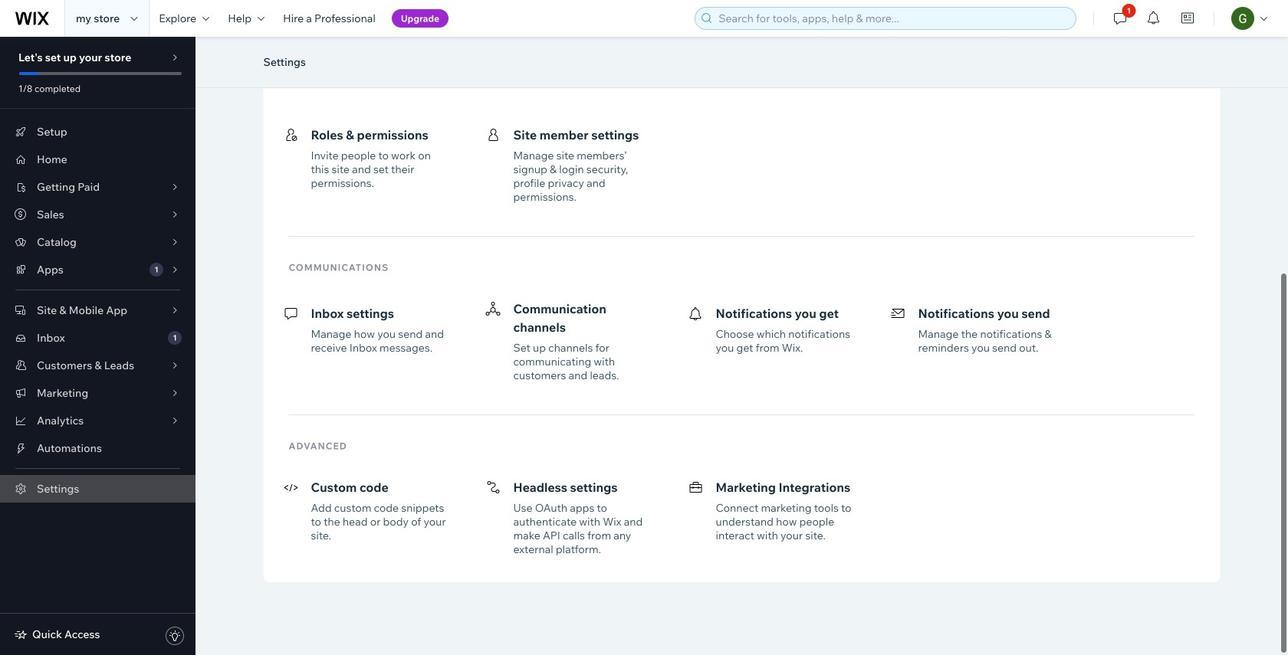 Task type: describe. For each thing, give the bounding box(es) containing it.
general-section element
[[277, 0, 1207, 218]]

advanced-section element
[[277, 456, 1207, 571]]

communications-section element
[[277, 277, 1207, 397]]



Task type: vqa. For each thing, say whether or not it's contained in the screenshot.
the
no



Task type: locate. For each thing, give the bounding box(es) containing it.
sidebar element
[[0, 37, 196, 656]]

Search for tools, apps, help & more... field
[[714, 8, 1072, 29]]



